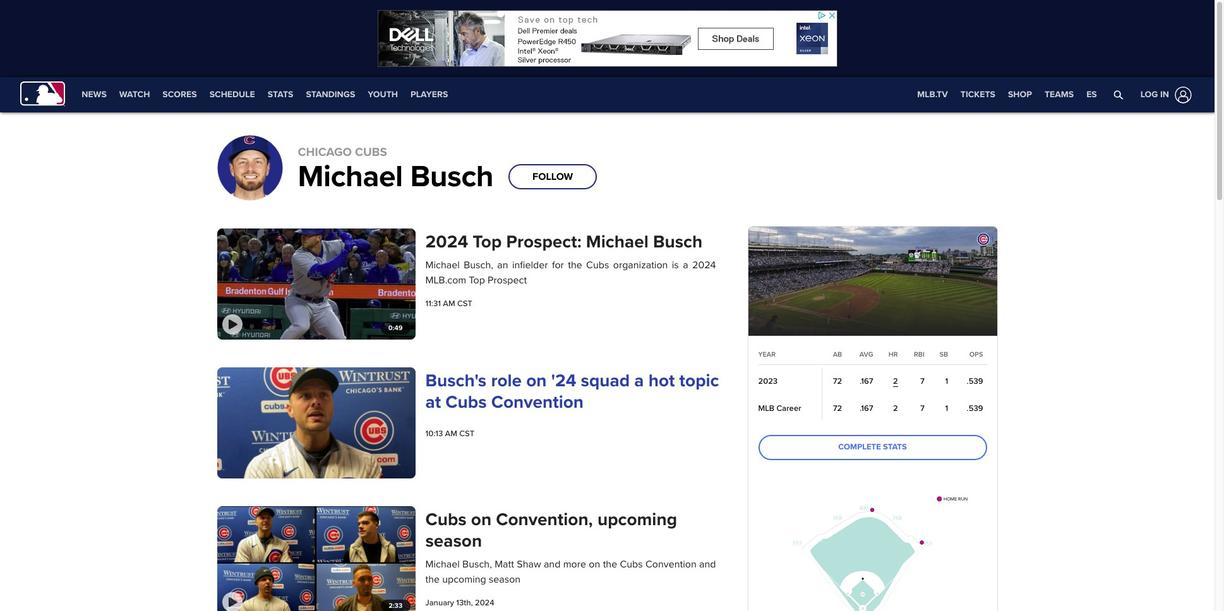 Task type: vqa. For each thing, say whether or not it's contained in the screenshot.
the left HIS
no



Task type: locate. For each thing, give the bounding box(es) containing it.
2024
[[425, 231, 468, 253], [692, 259, 716, 272], [475, 598, 494, 608]]

1 vertical spatial cst
[[459, 429, 474, 439]]

1 .167 from the top
[[860, 376, 873, 386]]

1 7 from the top
[[920, 376, 925, 386]]

1 horizontal spatial 2024
[[475, 598, 494, 608]]

upcoming
[[597, 509, 677, 531], [442, 574, 486, 586]]

1 vertical spatial 2
[[893, 404, 898, 414]]

0 vertical spatial stats
[[268, 89, 293, 100]]

1 1 from the top
[[945, 376, 948, 386]]

10:13
[[425, 429, 443, 439]]

log in button
[[1133, 84, 1194, 106]]

the right more
[[603, 558, 617, 571]]

0 vertical spatial 1
[[945, 376, 948, 386]]

mlb.com
[[425, 274, 466, 287]]

0 vertical spatial convention
[[491, 392, 584, 413]]

1 72 from the top
[[833, 376, 842, 386]]

1 .539 from the top
[[967, 376, 983, 386]]

2 .539 from the top
[[967, 404, 983, 414]]

1 vertical spatial convention
[[646, 558, 697, 571]]

1 vertical spatial 7
[[920, 404, 925, 414]]

0 vertical spatial on
[[526, 370, 547, 392]]

stats right complete
[[883, 442, 907, 452]]

1 vertical spatial the
[[603, 558, 617, 571]]

busch, left matt
[[462, 558, 492, 571]]

stats right schedule
[[268, 89, 293, 100]]

72 down ab
[[833, 376, 842, 386]]

cst down mlb.com
[[457, 299, 472, 309]]

2 down 2 link
[[893, 404, 898, 414]]

2 down hr
[[893, 376, 898, 386]]

log in
[[1141, 89, 1169, 100]]

the right for
[[568, 259, 582, 272]]

.539 for mlb career
[[967, 404, 983, 414]]

role
[[491, 370, 522, 392]]

am for 10:13
[[445, 429, 457, 439]]

am right 10:13
[[445, 429, 457, 439]]

chicago
[[298, 145, 352, 160]]

cubs on convention, upcoming season michael busch, matt shaw and more on the cubs convention and the upcoming season
[[425, 509, 716, 586]]

1
[[945, 376, 948, 386], [945, 404, 948, 414]]

1 vertical spatial upcoming
[[442, 574, 486, 586]]

busch, left an
[[464, 259, 493, 272]]

2 horizontal spatial 2024
[[692, 259, 716, 272]]

1 horizontal spatial upcoming
[[597, 509, 677, 531]]

cubs
[[355, 145, 387, 160], [586, 259, 609, 272], [446, 392, 487, 413], [425, 509, 467, 531], [620, 558, 643, 571]]

2 and from the left
[[699, 558, 716, 571]]

busch, inside cubs on convention, upcoming season michael busch, matt shaw and more on the cubs convention and the upcoming season
[[462, 558, 492, 571]]

0 vertical spatial the
[[568, 259, 582, 272]]

1 vertical spatial am
[[445, 429, 457, 439]]

0 vertical spatial 7
[[920, 376, 925, 386]]

chicago cubs
[[298, 145, 387, 160]]

cst for 11:31 am cst
[[457, 299, 472, 309]]

7 for mlb career
[[920, 404, 925, 414]]

0 horizontal spatial and
[[544, 558, 561, 571]]

players
[[411, 89, 448, 100]]

top up an
[[473, 231, 502, 253]]

organization
[[613, 259, 668, 272]]

the up "january"
[[425, 574, 440, 586]]

and
[[544, 558, 561, 571], [699, 558, 716, 571]]

more
[[563, 558, 586, 571]]

.539 for 2023
[[967, 376, 983, 386]]

2 horizontal spatial on
[[589, 558, 600, 571]]

1 vertical spatial busch,
[[462, 558, 492, 571]]

0 horizontal spatial upcoming
[[442, 574, 486, 586]]

convention inside busch's role on '24 squad a hot topic at cubs convention
[[491, 392, 584, 413]]

0 horizontal spatial stats
[[268, 89, 293, 100]]

youth link
[[361, 77, 404, 112]]

2 vertical spatial on
[[589, 558, 600, 571]]

michael
[[298, 159, 403, 195], [586, 231, 649, 253], [425, 259, 460, 272], [425, 558, 460, 571]]

1 vertical spatial .539
[[967, 404, 983, 414]]

1 horizontal spatial stats
[[883, 442, 907, 452]]

.539
[[967, 376, 983, 386], [967, 404, 983, 414]]

a inside busch's role on '24 squad a hot topic at cubs convention
[[634, 370, 644, 392]]

2024 right is
[[692, 259, 716, 272]]

a inside 2024 top prospect: michael busch michael busch, an infielder for the cubs organization is a 2024 mlb.com top prospect
[[683, 259, 688, 272]]

2024 right 13th,
[[475, 598, 494, 608]]

top
[[473, 231, 502, 253], [469, 274, 485, 287]]

season down matt
[[489, 574, 521, 586]]

2 72 from the top
[[833, 404, 842, 414]]

1 for mlb career
[[945, 404, 948, 414]]

0 horizontal spatial on
[[471, 509, 491, 531]]

watch
[[119, 89, 150, 100]]

mlb career
[[758, 404, 801, 414]]

0 vertical spatial 72
[[833, 376, 842, 386]]

an
[[497, 259, 508, 272]]

scores
[[163, 89, 197, 100]]

72
[[833, 376, 842, 386], [833, 404, 842, 414]]

2 7 from the top
[[920, 404, 925, 414]]

michael busch
[[298, 159, 493, 195]]

1 horizontal spatial and
[[699, 558, 716, 571]]

infielder
[[512, 259, 548, 272]]

2
[[893, 376, 898, 386], [893, 404, 898, 414]]

.167 down avg
[[860, 376, 873, 386]]

squad
[[581, 370, 630, 392]]

0 vertical spatial busch
[[410, 159, 493, 195]]

2 link
[[893, 376, 898, 387]]

top prospects: michael busch, inf, cubs image
[[217, 228, 415, 340]]

1 horizontal spatial the
[[568, 259, 582, 272]]

cubs inside 2024 top prospect: michael busch michael busch, an infielder for the cubs organization is a 2024 mlb.com top prospect
[[586, 259, 609, 272]]

2 .167 from the top
[[860, 404, 873, 414]]

1 vertical spatial 1
[[945, 404, 948, 414]]

teams
[[1045, 89, 1074, 100]]

1 vertical spatial 2024
[[692, 259, 716, 272]]

7
[[920, 376, 925, 386], [920, 404, 925, 414]]

season up 'january 13th, 2024'
[[425, 531, 482, 552]]

0 vertical spatial 2
[[893, 376, 898, 386]]

2 vertical spatial 2024
[[475, 598, 494, 608]]

shop link
[[1002, 77, 1038, 112]]

0 vertical spatial .167
[[860, 376, 873, 386]]

top left prospect
[[469, 274, 485, 287]]

cubs inside busch's role on '24 squad a hot topic at cubs convention
[[446, 392, 487, 413]]

complete stats link
[[758, 435, 987, 460]]

youth
[[368, 89, 398, 100]]

2 1 from the top
[[945, 404, 948, 414]]

am
[[443, 299, 455, 309], [445, 429, 457, 439]]

es link
[[1080, 77, 1103, 112]]

convention inside cubs on convention, upcoming season michael busch, matt shaw and more on the cubs convention and the upcoming season
[[646, 558, 697, 571]]

es
[[1087, 89, 1097, 100]]

stats link
[[261, 77, 300, 112]]

0 horizontal spatial 2024
[[425, 231, 468, 253]]

0 horizontal spatial a
[[634, 370, 644, 392]]

the
[[568, 259, 582, 272], [603, 558, 617, 571], [425, 574, 440, 586]]

stats
[[268, 89, 293, 100], [883, 442, 907, 452]]

1 vertical spatial 72
[[833, 404, 842, 414]]

hot
[[648, 370, 675, 392]]

convention
[[491, 392, 584, 413], [646, 558, 697, 571]]

tickets link
[[954, 77, 1002, 112]]

1 vertical spatial a
[[634, 370, 644, 392]]

2 2 from the top
[[893, 404, 898, 414]]

1 horizontal spatial convention
[[646, 558, 697, 571]]

players link
[[404, 77, 454, 112]]

1 vertical spatial season
[[489, 574, 521, 586]]

2 vertical spatial the
[[425, 574, 440, 586]]

mlb
[[758, 404, 774, 414]]

1 vertical spatial stats
[[883, 442, 907, 452]]

1 horizontal spatial a
[[683, 259, 688, 272]]

cst right 10:13
[[459, 429, 474, 439]]

busch, inside 2024 top prospect: michael busch michael busch, an infielder for the cubs organization is a 2024 mlb.com top prospect
[[464, 259, 493, 272]]

tertiary navigation element
[[911, 77, 1103, 112]]

0 horizontal spatial the
[[425, 574, 440, 586]]

2024 up mlb.com
[[425, 231, 468, 253]]

1 horizontal spatial on
[[526, 370, 547, 392]]

.167 for 2023
[[860, 376, 873, 386]]

0 horizontal spatial season
[[425, 531, 482, 552]]

in
[[1160, 89, 1169, 100]]

72 up complete
[[833, 404, 842, 414]]

busch
[[410, 159, 493, 195], [653, 231, 703, 253]]

1 vertical spatial .167
[[860, 404, 873, 414]]

on inside busch's role on '24 squad a hot topic at cubs convention
[[526, 370, 547, 392]]

0 vertical spatial .539
[[967, 376, 983, 386]]

secondary navigation element
[[75, 77, 454, 112]]

0 vertical spatial a
[[683, 259, 688, 272]]

2024 top prospect: michael busch michael busch, an infielder for the cubs organization is a 2024 mlb.com top prospect
[[425, 231, 716, 287]]

.167
[[860, 376, 873, 386], [860, 404, 873, 414]]

ab
[[833, 351, 842, 359]]

0 horizontal spatial convention
[[491, 392, 584, 413]]

on
[[526, 370, 547, 392], [471, 509, 491, 531], [589, 558, 600, 571]]

teams link
[[1038, 77, 1080, 112]]

0 vertical spatial busch,
[[464, 259, 493, 272]]

0 vertical spatial am
[[443, 299, 455, 309]]

7 for 2023
[[920, 376, 925, 386]]

a
[[683, 259, 688, 272], [634, 370, 644, 392]]

busch,
[[464, 259, 493, 272], [462, 558, 492, 571]]

hr
[[889, 351, 898, 359]]

1 horizontal spatial busch
[[653, 231, 703, 253]]

busch's role on '24 squad a hot topic at cubs convention
[[425, 370, 719, 413]]

a left 'hot' at the right bottom
[[634, 370, 644, 392]]

a right is
[[683, 259, 688, 272]]

0 vertical spatial cst
[[457, 299, 472, 309]]

cst
[[457, 299, 472, 309], [459, 429, 474, 439]]

busch's
[[425, 370, 487, 392]]

am right 11:31
[[443, 299, 455, 309]]

season
[[425, 531, 482, 552], [489, 574, 521, 586]]

michael inside cubs on convention, upcoming season michael busch, matt shaw and more on the cubs convention and the upcoming season
[[425, 558, 460, 571]]

1 vertical spatial busch
[[653, 231, 703, 253]]

.167 up complete stats
[[860, 404, 873, 414]]



Task type: describe. For each thing, give the bounding box(es) containing it.
convention,
[[496, 509, 593, 531]]

shop
[[1008, 89, 1032, 100]]

2023
[[758, 376, 778, 386]]

tickets
[[961, 89, 995, 100]]

11:31 am cst
[[425, 299, 472, 309]]

am for 11:31
[[443, 299, 455, 309]]

complete
[[838, 442, 881, 452]]

0 vertical spatial top
[[473, 231, 502, 253]]

january
[[425, 598, 454, 608]]

stats inside 'link'
[[883, 442, 907, 452]]

topic
[[679, 370, 719, 392]]

1 2 from the top
[[893, 376, 898, 386]]

busch, shaw, more on convention and upcoming season image
[[217, 506, 415, 611]]

january 13th, 2024
[[425, 598, 494, 608]]

busch inside 2024 top prospect: michael busch michael busch, an infielder for the cubs organization is a 2024 mlb.com top prospect
[[653, 231, 703, 253]]

1 vertical spatial top
[[469, 274, 485, 287]]

is
[[672, 259, 679, 272]]

michael busch image
[[217, 135, 283, 201]]

schedule
[[209, 89, 255, 100]]

ops
[[969, 351, 983, 359]]

11:31
[[425, 299, 441, 309]]

0 vertical spatial upcoming
[[597, 509, 677, 531]]

10:13 am cst
[[425, 429, 474, 439]]

busch, for on
[[462, 558, 492, 571]]

2:33
[[389, 602, 403, 610]]

72 for 2023
[[833, 376, 842, 386]]

mlb.tv link
[[911, 77, 954, 112]]

news
[[82, 89, 107, 100]]

rbi
[[914, 351, 925, 359]]

13th,
[[456, 598, 473, 608]]

sb
[[940, 351, 948, 359]]

year
[[758, 351, 776, 359]]

log
[[1141, 89, 1158, 100]]

1 for 2023
[[945, 376, 948, 386]]

shaw
[[517, 558, 541, 571]]

1 horizontal spatial season
[[489, 574, 521, 586]]

top navigation element
[[0, 77, 1215, 112]]

watch link
[[113, 77, 156, 112]]

0 horizontal spatial busch
[[410, 159, 493, 195]]

mlb club logo image
[[977, 233, 989, 246]]

busch's role on '24 squad a hot topic at cubs convention image
[[217, 367, 415, 479]]

news link
[[75, 77, 113, 112]]

for
[[552, 259, 564, 272]]

0 vertical spatial 2024
[[425, 231, 468, 253]]

standings link
[[300, 77, 361, 112]]

scores link
[[156, 77, 203, 112]]

busch, for top
[[464, 259, 493, 272]]

mlb.tv
[[917, 89, 948, 100]]

2 horizontal spatial the
[[603, 558, 617, 571]]

standings
[[306, 89, 355, 100]]

1 and from the left
[[544, 558, 561, 571]]

stats inside secondary navigation element
[[268, 89, 293, 100]]

matt
[[495, 558, 514, 571]]

prospect
[[488, 274, 527, 287]]

1 vertical spatial on
[[471, 509, 491, 531]]

cst for 10:13 am cst
[[459, 429, 474, 439]]

.167 for mlb career
[[860, 404, 873, 414]]

complete stats
[[838, 442, 907, 452]]

prospect:
[[506, 231, 582, 253]]

schedule link
[[203, 77, 261, 112]]

follow
[[532, 171, 573, 183]]

'24
[[551, 370, 576, 392]]

0:49
[[388, 324, 403, 332]]

career
[[777, 404, 801, 414]]

advertisement element
[[377, 10, 837, 67]]

follow button
[[509, 164, 597, 190]]

avg
[[859, 351, 873, 359]]

the inside 2024 top prospect: michael busch michael busch, an infielder for the cubs organization is a 2024 mlb.com top prospect
[[568, 259, 582, 272]]

0 vertical spatial season
[[425, 531, 482, 552]]

at
[[425, 392, 441, 413]]

72 for mlb career
[[833, 404, 842, 414]]



